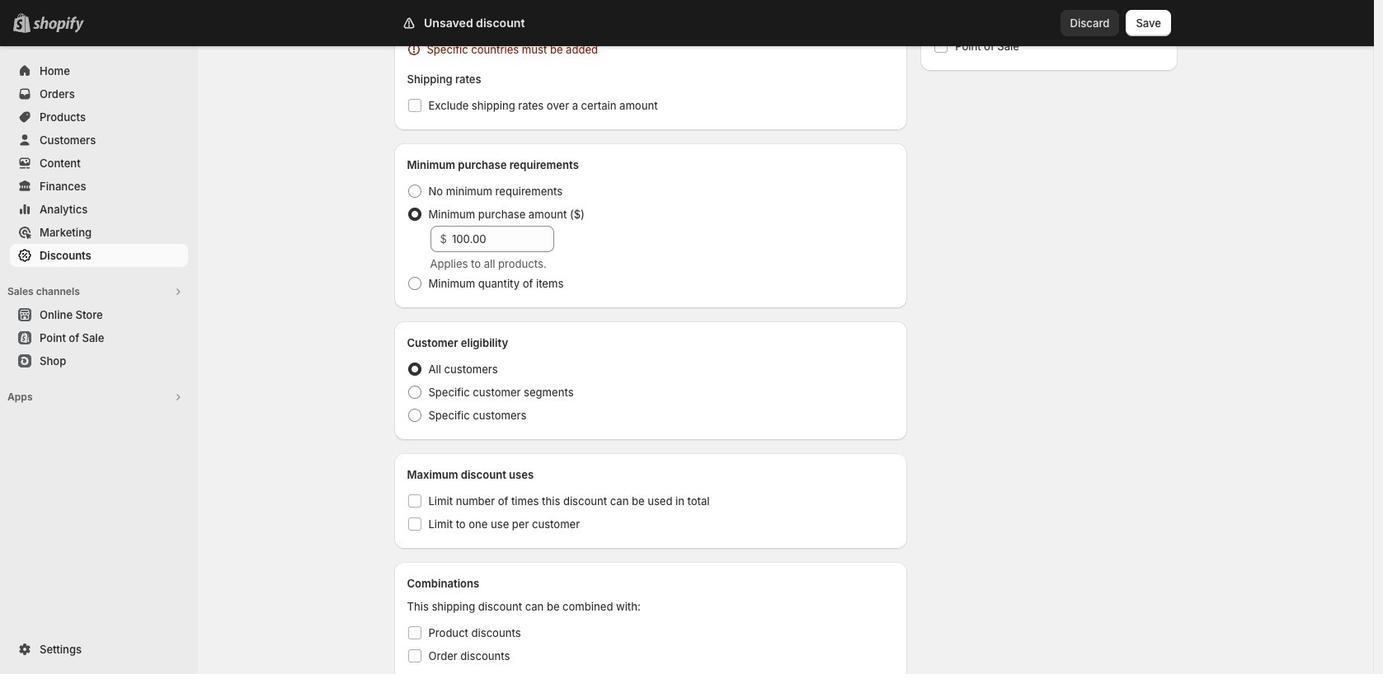 Task type: locate. For each thing, give the bounding box(es) containing it.
shopify image
[[33, 16, 84, 33]]

0.00 text field
[[452, 226, 554, 252]]



Task type: vqa. For each thing, say whether or not it's contained in the screenshot.
rightmost 3
no



